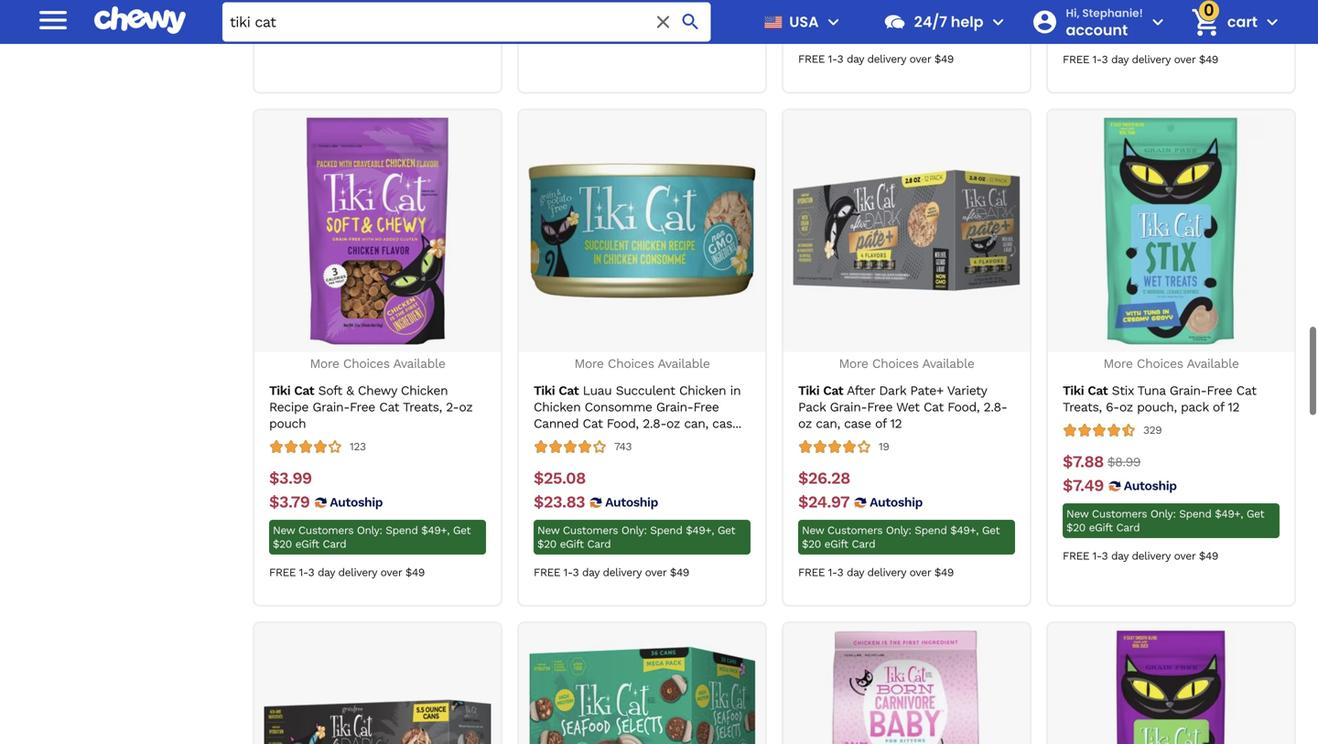 Task type: locate. For each thing, give the bounding box(es) containing it.
autoship for $23.83
[[605, 495, 658, 510]]

free inside soft & chewy chicken recipe grain-free cat treats, 2-oz pouch
[[350, 400, 375, 415]]

tiki cat for $26.28
[[798, 383, 844, 398]]

egift right usa
[[825, 24, 848, 37]]

2-
[[446, 400, 459, 415]]

only: for $7.49
[[1151, 508, 1176, 520]]

tiki cat after dark pate+ variety pack grain-free wet cat food, 2.8-oz can, case of 12 image
[[793, 118, 1020, 345]]

free down &
[[350, 400, 375, 415]]

new down $24.97 text box
[[802, 524, 824, 537]]

stix
[[1112, 383, 1134, 398]]

oz
[[459, 400, 473, 415], [1120, 400, 1133, 415], [667, 416, 680, 431], [798, 416, 812, 431]]

customers for $24.97
[[828, 524, 883, 537]]

more
[[310, 356, 339, 371], [574, 356, 604, 371], [839, 356, 868, 371], [1104, 356, 1133, 371]]

12 down wet
[[890, 416, 902, 431]]

pouch,
[[1137, 400, 1177, 415]]

new for $3.79
[[273, 524, 295, 537]]

variety
[[947, 383, 987, 398]]

tuna
[[1138, 383, 1166, 398]]

customers down $24.97 text box
[[828, 524, 883, 537]]

autoship for $7.49
[[1124, 478, 1177, 493]]

cart link
[[1184, 0, 1258, 44]]

1 vertical spatial of
[[875, 416, 887, 431]]

of right case
[[875, 416, 887, 431]]

0 vertical spatial 12
[[1228, 400, 1240, 415]]

0 vertical spatial of
[[1213, 400, 1224, 415]]

chicken up canned
[[534, 400, 581, 415]]

$20 down '$23.83' text box
[[537, 538, 557, 551]]

food, down consomme
[[607, 416, 639, 431]]

$20
[[802, 24, 821, 37], [1067, 25, 1086, 37], [1067, 521, 1086, 534], [273, 538, 292, 551], [537, 538, 557, 551], [802, 538, 821, 551]]

more up the stix
[[1104, 356, 1133, 371]]

only: for $3.79
[[357, 524, 382, 537]]

tiki cat luau succulent chicken in chicken consomme grain-free canned cat food, 2.8-oz can, case of 12 image
[[529, 118, 756, 345]]

329
[[1144, 424, 1162, 437]]

1 treats, from the left
[[403, 400, 442, 415]]

food, inside "after dark pate+ variety pack grain-free wet cat food, 2.8- oz can, case of 12"
[[948, 400, 980, 415]]

more choices available
[[310, 356, 445, 371], [574, 356, 710, 371], [839, 356, 975, 371], [1104, 356, 1239, 371]]

4 more choices available from the left
[[1104, 356, 1239, 371]]

egift down $24.97 text box
[[825, 538, 848, 551]]

3 more choices available from the left
[[839, 356, 975, 371]]

0 vertical spatial food,
[[948, 400, 980, 415]]

pack
[[798, 400, 826, 415]]

over
[[380, 20, 402, 33], [910, 52, 931, 65], [1174, 53, 1196, 66], [1174, 550, 1196, 562], [380, 566, 402, 579], [645, 566, 667, 579], [910, 566, 931, 579]]

0 horizontal spatial food,
[[607, 416, 639, 431]]

3 tiki from the left
[[798, 383, 820, 398]]

can,
[[684, 416, 708, 431], [816, 416, 840, 431]]

grain- inside stix tuna grain-free cat treats, 6-oz pouch, pack of 12
[[1170, 383, 1207, 398]]

choices
[[343, 356, 390, 371], [608, 356, 654, 371], [872, 356, 919, 371], [1137, 356, 1184, 371]]

choices up chewy
[[343, 356, 390, 371]]

only: for $24.97
[[886, 524, 912, 537]]

only: left the 24/7
[[886, 10, 912, 23]]

2 more choices available from the left
[[574, 356, 710, 371]]

4 choices from the left
[[1137, 356, 1184, 371]]

autoship down 743
[[605, 495, 658, 510]]

menu image left chewy home image
[[35, 2, 71, 38]]

0 horizontal spatial of
[[875, 416, 887, 431]]

$49+, for $3.79
[[421, 524, 450, 537]]

tiki cat up recipe
[[269, 383, 314, 398]]

1 horizontal spatial 2.8-
[[984, 400, 1008, 415]]

autoship down $8.99 text field
[[1124, 478, 1177, 493]]

can, left cas...
[[684, 416, 708, 431]]

new down $7.49 'text box'
[[1067, 508, 1089, 520]]

1 horizontal spatial can,
[[816, 416, 840, 431]]

choices up tuna
[[1137, 356, 1184, 371]]

available up chewy
[[393, 356, 445, 371]]

only:
[[886, 10, 912, 23], [1151, 11, 1176, 24], [1151, 508, 1176, 520], [357, 524, 382, 537], [622, 524, 647, 537], [886, 524, 912, 537]]

2 tiki from the left
[[534, 383, 555, 398]]

tiki up canned
[[534, 383, 555, 398]]

tiki cat born carnivore deboned chicken & egg recipe dry kitten food, 2.8-lb bag image
[[793, 631, 1020, 744]]

more choices available up dark
[[839, 356, 975, 371]]

$7.88 $8.99
[[1063, 452, 1141, 471]]

$20 down $24.97 text box
[[802, 538, 821, 551]]

new down $3.79 text field at left
[[273, 524, 295, 537]]

more up the after
[[839, 356, 868, 371]]

$3.79
[[269, 493, 310, 512]]

2 more from the left
[[574, 356, 604, 371]]

egift
[[825, 24, 848, 37], [1089, 25, 1113, 37], [1089, 521, 1113, 534], [295, 538, 319, 551], [560, 538, 584, 551], [825, 538, 848, 551]]

cart
[[1228, 11, 1258, 32]]

$20 for $3.79
[[273, 538, 292, 551]]

2.8- down succulent
[[643, 416, 667, 431]]

1 vertical spatial 12
[[890, 416, 902, 431]]

available for $3.99
[[393, 356, 445, 371]]

$24.97
[[798, 493, 850, 512]]

card for $7.49
[[1117, 521, 1140, 534]]

2 choices from the left
[[608, 356, 654, 371]]

new for $23.83
[[537, 524, 560, 537]]

2.8-
[[984, 400, 1008, 415], [643, 416, 667, 431]]

$24.97 text field
[[798, 493, 850, 513]]

treats, left the 6- at bottom
[[1063, 400, 1102, 415]]

6-
[[1106, 400, 1120, 415]]

tiki cat up canned
[[534, 383, 579, 398]]

2 tiki cat from the left
[[534, 383, 579, 398]]

0 horizontal spatial chicken
[[401, 383, 448, 398]]

$23.83 text field
[[534, 493, 585, 513]]

more choices available for $26.28
[[839, 356, 975, 371]]

soft & chewy chicken recipe grain-free cat treats, 2-oz pouch
[[269, 383, 473, 431]]

menu image inside usa popup button
[[823, 11, 845, 33]]

chicken
[[401, 383, 448, 398], [679, 383, 726, 398], [534, 400, 581, 415]]

tiki up pack
[[798, 383, 820, 398]]

1 more from the left
[[310, 356, 339, 371]]

1 horizontal spatial 12
[[1228, 400, 1240, 415]]

free inside stix tuna grain-free cat treats, 6-oz pouch, pack of 12
[[1207, 383, 1233, 398]]

new down '$23.83' text box
[[537, 524, 560, 537]]

grain-
[[1170, 383, 1207, 398], [313, 400, 350, 415], [656, 400, 694, 415], [830, 400, 867, 415]]

1 horizontal spatial chicken
[[534, 400, 581, 415]]

&
[[346, 383, 354, 398]]

more for $26.28
[[839, 356, 868, 371]]

$3.99 text field
[[269, 469, 312, 489]]

help
[[951, 11, 984, 32]]

spend for $7.49
[[1180, 508, 1212, 520]]

in
[[730, 383, 741, 398]]

$49
[[405, 20, 425, 33], [935, 52, 954, 65], [1199, 53, 1219, 66], [1199, 550, 1219, 562], [405, 566, 425, 579], [670, 566, 689, 579], [935, 566, 954, 579]]

more choices available for $3.99
[[310, 356, 445, 371]]

grain- up pack
[[1170, 383, 1207, 398]]

available up pack
[[1187, 356, 1239, 371]]

items image
[[1190, 6, 1222, 38]]

can, down pack
[[816, 416, 840, 431]]

canned
[[534, 416, 579, 431]]

get for $23.83
[[718, 524, 735, 537]]

1 vertical spatial food,
[[607, 416, 639, 431]]

only: down 743
[[622, 524, 647, 537]]

customers for $23.83
[[563, 524, 618, 537]]

$49+, for $7.49
[[1215, 508, 1243, 520]]

after dark pate+ variety pack grain-free wet cat food, 2.8- oz can, case of 12
[[798, 383, 1008, 431]]

19
[[879, 440, 889, 453]]

$26.28
[[798, 469, 850, 488]]

free up pack
[[1207, 383, 1233, 398]]

tiki
[[269, 383, 291, 398], [534, 383, 555, 398], [798, 383, 820, 398], [1063, 383, 1084, 398]]

oz inside soft & chewy chicken recipe grain-free cat treats, 2-oz pouch
[[459, 400, 473, 415]]

grain- down soft
[[313, 400, 350, 415]]

only: down "329"
[[1151, 508, 1176, 520]]

autoship down 123
[[330, 495, 383, 510]]

12
[[1228, 400, 1240, 415], [890, 416, 902, 431]]

wet
[[896, 400, 920, 415]]

chicken inside soft & chewy chicken recipe grain-free cat treats, 2-oz pouch
[[401, 383, 448, 398]]

1 choices from the left
[[343, 356, 390, 371]]

grain- up case
[[830, 400, 867, 415]]

more up luau
[[574, 356, 604, 371]]

$20 for $24.97
[[802, 538, 821, 551]]

autoship down 19
[[870, 495, 923, 510]]

1 horizontal spatial of
[[1213, 400, 1224, 415]]

0 horizontal spatial can,
[[684, 416, 708, 431]]

customers down $3.79 text field at left
[[298, 524, 354, 537]]

of
[[1213, 400, 1224, 415], [875, 416, 887, 431]]

more choices available up succulent
[[574, 356, 710, 371]]

available up the variety
[[922, 356, 975, 371]]

1 tiki cat from the left
[[269, 383, 314, 398]]

more up soft
[[310, 356, 339, 371]]

customers down '$23.83' text box
[[563, 524, 618, 537]]

1 horizontal spatial food,
[[948, 400, 980, 415]]

autoship
[[1124, 478, 1177, 493], [330, 495, 383, 510], [605, 495, 658, 510], [870, 495, 923, 510]]

menu image
[[35, 2, 71, 38], [823, 11, 845, 33]]

1 can, from the left
[[684, 416, 708, 431]]

$25.08 text field
[[534, 469, 586, 489]]

1 vertical spatial 2.8-
[[643, 416, 667, 431]]

day
[[318, 20, 335, 33], [847, 52, 864, 65], [1111, 53, 1129, 66], [1111, 550, 1129, 562], [318, 566, 335, 579], [582, 566, 599, 579], [847, 566, 864, 579]]

help menu image
[[987, 11, 1009, 33]]

0 horizontal spatial 12
[[890, 416, 902, 431]]

choices up dark
[[872, 356, 919, 371]]

tiki cat after dark variety pack grain-free wet cat food, 5.5-oz, case of 8 image
[[264, 631, 491, 744]]

more choices available up chewy
[[310, 356, 445, 371]]

1 available from the left
[[393, 356, 445, 371]]

new customers only: spend $49+, get $20 egift card
[[802, 10, 1000, 37], [1067, 11, 1265, 37], [1067, 508, 1265, 534], [273, 524, 471, 551], [537, 524, 735, 551], [802, 524, 1000, 551]]

free up cas...
[[694, 400, 719, 415]]

free
[[269, 20, 296, 33], [798, 52, 825, 65], [1063, 53, 1090, 66], [1063, 550, 1090, 562], [269, 566, 296, 579], [534, 566, 561, 579], [798, 566, 825, 579]]

grain- inside soft & chewy chicken recipe grain-free cat treats, 2-oz pouch
[[313, 400, 350, 415]]

1 horizontal spatial menu image
[[823, 11, 845, 33]]

pouch
[[269, 416, 306, 431]]

free inside luau succulent chicken in chicken consomme grain-free canned cat food, 2.8-oz can, cas...
[[694, 400, 719, 415]]

more choices available up tuna
[[1104, 356, 1239, 371]]

2.8- down the variety
[[984, 400, 1008, 415]]

$26.28 text field
[[798, 469, 850, 489]]

12 right pack
[[1228, 400, 1240, 415]]

treats, inside stix tuna grain-free cat treats, 6-oz pouch, pack of 12
[[1063, 400, 1102, 415]]

3 tiki cat from the left
[[798, 383, 844, 398]]

customers down $7.49 'text box'
[[1092, 508, 1147, 520]]

food, inside luau succulent chicken in chicken consomme grain-free canned cat food, 2.8-oz can, cas...
[[607, 416, 639, 431]]

available up succulent
[[658, 356, 710, 371]]

3 more from the left
[[839, 356, 868, 371]]

chicken left the in
[[679, 383, 726, 398]]

free inside "after dark pate+ variety pack grain-free wet cat food, 2.8- oz can, case of 12"
[[867, 400, 893, 415]]

$8.99 text field
[[1108, 452, 1141, 472]]

chewy
[[358, 383, 397, 398]]

tiki cat up the 6- at bottom
[[1063, 383, 1108, 398]]

tiki cat
[[269, 383, 314, 398], [534, 383, 579, 398], [798, 383, 844, 398], [1063, 383, 1108, 398]]

$20 down $7.49 'text box'
[[1067, 521, 1086, 534]]

tiki cat stix tuna grain-free cat treats, 6-oz pouch, pack of 12 image
[[1058, 118, 1285, 345]]

grain- down succulent
[[656, 400, 694, 415]]

customers
[[828, 10, 883, 23], [1092, 11, 1147, 24], [1092, 508, 1147, 520], [298, 524, 354, 537], [563, 524, 618, 537], [828, 524, 883, 537]]

2 available from the left
[[658, 356, 710, 371]]

1 horizontal spatial treats,
[[1063, 400, 1102, 415]]

egift down stephanie!
[[1089, 25, 1113, 37]]

treats, left 2-
[[403, 400, 442, 415]]

spend
[[915, 10, 947, 23], [1180, 11, 1212, 24], [1180, 508, 1212, 520], [386, 524, 418, 537], [650, 524, 683, 537], [915, 524, 947, 537]]

$20 for $23.83
[[537, 538, 557, 551]]

of inside "after dark pate+ variety pack grain-free wet cat food, 2.8- oz can, case of 12"
[[875, 416, 887, 431]]

usa button
[[757, 0, 845, 44]]

$20 down $3.79 text field at left
[[273, 538, 292, 551]]

1 more choices available from the left
[[310, 356, 445, 371]]

tiki up recipe
[[269, 383, 291, 398]]

2 can, from the left
[[816, 416, 840, 431]]

0 vertical spatial 2.8-
[[984, 400, 1008, 415]]

usa
[[789, 11, 819, 32]]

available for $25.08
[[658, 356, 710, 371]]

tiki cat for $3.99
[[269, 383, 314, 398]]

tiki left the stix
[[1063, 383, 1084, 398]]

menu image right usa
[[823, 11, 845, 33]]

grain- inside luau succulent chicken in chicken consomme grain-free canned cat food, 2.8-oz can, cas...
[[656, 400, 694, 415]]

chicken up 2-
[[401, 383, 448, 398]]

free
[[1207, 383, 1233, 398], [350, 400, 375, 415], [694, 400, 719, 415], [867, 400, 893, 415]]

card
[[852, 24, 876, 37], [1117, 25, 1140, 37], [1117, 521, 1140, 534], [323, 538, 346, 551], [587, 538, 611, 551], [852, 538, 876, 551]]

of right pack
[[1213, 400, 1224, 415]]

account
[[1066, 19, 1128, 40]]

can, inside luau succulent chicken in chicken consomme grain-free canned cat food, 2.8-oz can, cas...
[[684, 416, 708, 431]]

only: down 123
[[357, 524, 382, 537]]

egift down $3.79 text field at left
[[295, 538, 319, 551]]

4 tiki from the left
[[1063, 383, 1084, 398]]

of inside stix tuna grain-free cat treats, 6-oz pouch, pack of 12
[[1213, 400, 1224, 415]]

$49+,
[[951, 10, 979, 23], [1215, 11, 1243, 24], [1215, 508, 1243, 520], [421, 524, 450, 537], [686, 524, 714, 537], [951, 524, 979, 537]]

$20 for $7.49
[[1067, 521, 1086, 534]]

cart menu image
[[1262, 11, 1284, 33]]

card for $24.97
[[852, 538, 876, 551]]

3 available from the left
[[922, 356, 975, 371]]

free 1-3 day delivery over $49
[[269, 20, 425, 33], [798, 52, 954, 65], [1063, 53, 1219, 66], [1063, 550, 1219, 562], [269, 566, 425, 579], [534, 566, 689, 579], [798, 566, 954, 579]]

1 tiki from the left
[[269, 383, 291, 398]]

delivery
[[338, 20, 377, 33], [867, 52, 906, 65], [1132, 53, 1171, 66], [1132, 550, 1171, 562], [338, 566, 377, 579], [603, 566, 642, 579], [867, 566, 906, 579]]

egift down $7.49 'text box'
[[1089, 521, 1113, 534]]

0 horizontal spatial treats,
[[403, 400, 442, 415]]

24/7
[[914, 11, 948, 32]]

egift for $23.83
[[560, 538, 584, 551]]

$23.83
[[534, 493, 585, 512]]

2 treats, from the left
[[1063, 400, 1102, 415]]

available
[[393, 356, 445, 371], [658, 356, 710, 371], [922, 356, 975, 371], [1187, 356, 1239, 371]]

1-
[[299, 20, 308, 33], [828, 52, 837, 65], [1093, 53, 1102, 66], [1093, 550, 1102, 562], [299, 566, 308, 579], [564, 566, 573, 579], [828, 566, 837, 579]]

0 horizontal spatial 2.8-
[[643, 416, 667, 431]]

tiki cat up pack
[[798, 383, 844, 398]]

3 choices from the left
[[872, 356, 919, 371]]

food, down the variety
[[948, 400, 980, 415]]

egift down '$23.83' text box
[[560, 538, 584, 551]]

cat
[[294, 383, 314, 398], [559, 383, 579, 398], [823, 383, 844, 398], [1088, 383, 1108, 398], [1237, 383, 1257, 398], [379, 400, 399, 415], [924, 400, 944, 415], [583, 416, 603, 431]]

food,
[[948, 400, 980, 415], [607, 416, 639, 431]]

get
[[982, 10, 1000, 23], [1247, 11, 1265, 24], [1247, 508, 1265, 520], [453, 524, 471, 537], [718, 524, 735, 537], [982, 524, 1000, 537]]

only: down 19
[[886, 524, 912, 537]]

only: for $23.83
[[622, 524, 647, 537]]

new customers only: spend $49+, get $20 egift card for $23.83
[[537, 524, 735, 551]]

free down dark
[[867, 400, 893, 415]]

treats,
[[403, 400, 442, 415], [1063, 400, 1102, 415]]

new
[[802, 10, 824, 23], [1067, 11, 1089, 24], [1067, 508, 1089, 520], [273, 524, 295, 537], [537, 524, 560, 537], [802, 524, 824, 537]]

$49+, for $24.97
[[951, 524, 979, 537]]

3
[[308, 20, 314, 33], [837, 52, 843, 65], [1102, 53, 1108, 66], [1102, 550, 1108, 562], [308, 566, 314, 579], [573, 566, 579, 579], [837, 566, 843, 579]]

stix tuna grain-free cat treats, 6-oz pouch, pack of 12
[[1063, 383, 1257, 415]]

Search text field
[[222, 2, 711, 42]]

choices up succulent
[[608, 356, 654, 371]]



Task type: vqa. For each thing, say whether or not it's contained in the screenshot.
rightmost 24
no



Task type: describe. For each thing, give the bounding box(es) containing it.
delete search image
[[652, 11, 674, 33]]

new customers only: spend $49+, get $20 egift card for $3.79
[[273, 524, 471, 551]]

new for $24.97
[[802, 524, 824, 537]]

choices for $3.99
[[343, 356, 390, 371]]

luau
[[583, 383, 612, 398]]

spend for $23.83
[[650, 524, 683, 537]]

$3.99
[[269, 469, 312, 488]]

spend for $3.79
[[386, 524, 418, 537]]

24/7 help link
[[876, 0, 984, 44]]

$25.08
[[534, 469, 586, 488]]

autoship for $24.97
[[870, 495, 923, 510]]

cat inside "after dark pate+ variety pack grain-free wet cat food, 2.8- oz can, case of 12"
[[924, 400, 944, 415]]

743
[[614, 440, 632, 453]]

soft
[[318, 383, 342, 398]]

0 horizontal spatial menu image
[[35, 2, 71, 38]]

oz inside stix tuna grain-free cat treats, 6-oz pouch, pack of 12
[[1120, 400, 1133, 415]]

2.8- inside luau succulent chicken in chicken consomme grain-free canned cat food, 2.8-oz can, cas...
[[643, 416, 667, 431]]

get for $7.49
[[1247, 508, 1265, 520]]

choices for $25.08
[[608, 356, 654, 371]]

chewy home image
[[94, 0, 186, 41]]

hi, stephanie! account
[[1066, 5, 1143, 40]]

pack
[[1181, 400, 1209, 415]]

new left chewy support image
[[802, 10, 824, 23]]

oz inside "after dark pate+ variety pack grain-free wet cat food, 2.8- oz can, case of 12"
[[798, 416, 812, 431]]

tiki for $3.99
[[269, 383, 291, 398]]

egift for $3.79
[[295, 538, 319, 551]]

tiki cat stix duck in creamy gravy grain-free wet cat treat, 3-oz pouch, pack of 6 image
[[1058, 631, 1285, 744]]

$20 left chewy support image
[[802, 24, 821, 37]]

24/7 help
[[914, 11, 984, 32]]

customers for $7.49
[[1092, 508, 1147, 520]]

$7.88 text field
[[1063, 452, 1104, 472]]

after
[[847, 383, 875, 398]]

account menu image
[[1147, 11, 1169, 33]]

new right help menu image
[[1067, 11, 1089, 24]]

$7.49
[[1063, 476, 1104, 495]]

12 inside stix tuna grain-free cat treats, 6-oz pouch, pack of 12
[[1228, 400, 1240, 415]]

Product search field
[[222, 2, 711, 42]]

tiki cat seafood selects variety pack grain-free wet cat food, 2.8-oz, case of 36 image
[[529, 631, 756, 744]]

submit search image
[[680, 11, 702, 33]]

$7.88
[[1063, 452, 1104, 471]]

tiki for $26.28
[[798, 383, 820, 398]]

case
[[844, 416, 871, 431]]

succulent
[[616, 383, 675, 398]]

more choices available for $25.08
[[574, 356, 710, 371]]

luau succulent chicken in chicken consomme grain-free canned cat food, 2.8-oz can, cas...
[[534, 383, 742, 431]]

available for $26.28
[[922, 356, 975, 371]]

recipe
[[269, 400, 309, 415]]

4 available from the left
[[1187, 356, 1239, 371]]

123
[[350, 440, 366, 453]]

customers for $3.79
[[298, 524, 354, 537]]

grain- inside "after dark pate+ variety pack grain-free wet cat food, 2.8- oz can, case of 12"
[[830, 400, 867, 415]]

hi,
[[1066, 5, 1080, 20]]

get for $24.97
[[982, 524, 1000, 537]]

treats, inside soft & chewy chicken recipe grain-free cat treats, 2-oz pouch
[[403, 400, 442, 415]]

tiki cat soft & chewy chicken recipe grain-free cat treats, 2-oz pouch image
[[264, 118, 491, 345]]

spend for $24.97
[[915, 524, 947, 537]]

new customers only: spend $49+, get $20 egift card for $7.49
[[1067, 508, 1265, 534]]

egift for $7.49
[[1089, 521, 1113, 534]]

stephanie!
[[1083, 5, 1143, 20]]

2.8- inside "after dark pate+ variety pack grain-free wet cat food, 2.8- oz can, case of 12"
[[984, 400, 1008, 415]]

$7.49 text field
[[1063, 476, 1104, 496]]

2 horizontal spatial chicken
[[679, 383, 726, 398]]

12 inside "after dark pate+ variety pack grain-free wet cat food, 2.8- oz can, case of 12"
[[890, 416, 902, 431]]

$49+, for $23.83
[[686, 524, 714, 537]]

autoship for $3.79
[[330, 495, 383, 510]]

dark
[[879, 383, 906, 398]]

customers right hi,
[[1092, 11, 1147, 24]]

$3.79 text field
[[269, 493, 310, 513]]

only: left items icon
[[1151, 11, 1176, 24]]

cas...
[[712, 416, 742, 431]]

tiki cat for $25.08
[[534, 383, 579, 398]]

$20 down hi,
[[1067, 25, 1086, 37]]

cat inside soft & chewy chicken recipe grain-free cat treats, 2-oz pouch
[[379, 400, 399, 415]]

cat inside luau succulent chicken in chicken consomme grain-free canned cat food, 2.8-oz can, cas...
[[583, 416, 603, 431]]

consomme
[[585, 400, 652, 415]]

customers left chewy support image
[[828, 10, 883, 23]]

new customers only: spend $49+, get $20 egift card for $24.97
[[802, 524, 1000, 551]]

card for $3.79
[[323, 538, 346, 551]]

tiki for $25.08
[[534, 383, 555, 398]]

4 tiki cat from the left
[[1063, 383, 1108, 398]]

egift for $24.97
[[825, 538, 848, 551]]

cat inside stix tuna grain-free cat treats, 6-oz pouch, pack of 12
[[1237, 383, 1257, 398]]

can, inside "after dark pate+ variety pack grain-free wet cat food, 2.8- oz can, case of 12"
[[816, 416, 840, 431]]

oz inside luau succulent chicken in chicken consomme grain-free canned cat food, 2.8-oz can, cas...
[[667, 416, 680, 431]]

card for $23.83
[[587, 538, 611, 551]]

4 more from the left
[[1104, 356, 1133, 371]]

choices for $26.28
[[872, 356, 919, 371]]

chewy support image
[[883, 10, 907, 34]]

more for $3.99
[[310, 356, 339, 371]]

$8.99
[[1108, 454, 1141, 470]]

pate+
[[910, 383, 944, 398]]

more for $25.08
[[574, 356, 604, 371]]

get for $3.79
[[453, 524, 471, 537]]

new for $7.49
[[1067, 508, 1089, 520]]



